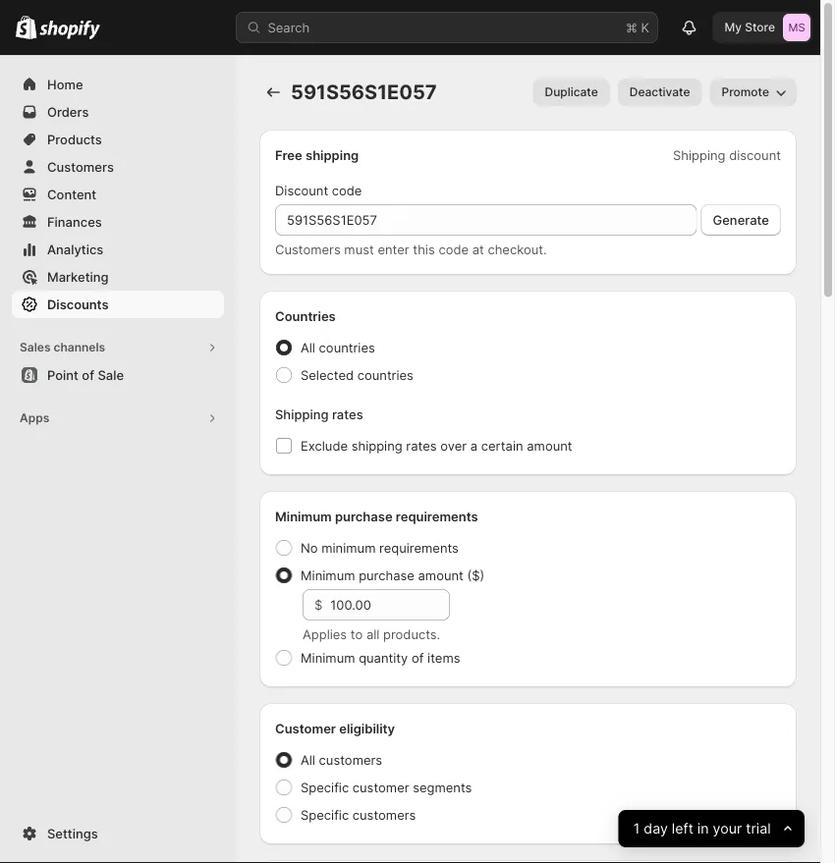 Task type: locate. For each thing, give the bounding box(es) containing it.
requirements
[[396, 509, 478, 524], [379, 540, 459, 556]]

deactivate
[[630, 85, 690, 99]]

code
[[332, 183, 362, 198], [439, 242, 469, 257]]

requirements up minimum purchase amount ($)
[[379, 540, 459, 556]]

customers
[[47, 159, 114, 174], [275, 242, 341, 257]]

marketing link
[[12, 263, 224, 291]]

minimum
[[275, 509, 332, 524], [301, 568, 355, 583], [301, 650, 355, 666]]

purchase for amount
[[359, 568, 414, 583]]

of inside button
[[82, 367, 94, 383]]

my store image
[[783, 14, 811, 41]]

purchase up minimum
[[335, 509, 393, 524]]

minimum purchase requirements
[[275, 509, 478, 524]]

countries for selected countries
[[357, 367, 414, 383]]

shipping left discount
[[673, 147, 726, 163]]

0 horizontal spatial code
[[332, 183, 362, 198]]

0 vertical spatial specific
[[301, 780, 349, 795]]

of
[[82, 367, 94, 383], [412, 650, 424, 666]]

shipping rates
[[275, 407, 363, 422]]

requirements for no minimum requirements
[[379, 540, 459, 556]]

free shipping
[[275, 147, 359, 163]]

all countries
[[301, 340, 375, 355]]

all down "customer"
[[301, 753, 315, 768]]

0 vertical spatial amount
[[527, 438, 572, 453]]

amount right certain
[[527, 438, 572, 453]]

eligibility
[[339, 721, 395, 736]]

2 all from the top
[[301, 753, 315, 768]]

all for all customers
[[301, 753, 315, 768]]

1
[[634, 821, 640, 838]]

shipping for shipping discount
[[673, 147, 726, 163]]

1 day left in your trial button
[[619, 811, 805, 848]]

trial
[[746, 821, 771, 838]]

1 vertical spatial customers
[[353, 808, 416, 823]]

1 vertical spatial shipping
[[351, 438, 403, 453]]

shipping up exclude
[[275, 407, 329, 422]]

code right discount
[[332, 183, 362, 198]]

customers for customers must enter this code at checkout.
[[275, 242, 341, 257]]

1 vertical spatial countries
[[357, 367, 414, 383]]

amount left the ($)
[[418, 568, 464, 583]]

rates left over
[[406, 438, 437, 453]]

shopify image
[[16, 15, 37, 39], [40, 20, 100, 40]]

orders link
[[12, 98, 224, 126]]

countries down all countries
[[357, 367, 414, 383]]

specific customer segments
[[301, 780, 472, 795]]

quantity
[[359, 650, 408, 666]]

deactivate button
[[618, 79, 702, 106]]

my store
[[725, 20, 775, 34]]

customers
[[319, 753, 382, 768], [353, 808, 416, 823]]

minimum
[[321, 540, 376, 556]]

over
[[440, 438, 467, 453]]

1 vertical spatial customers
[[275, 242, 341, 257]]

0 vertical spatial customers
[[319, 753, 382, 768]]

minimum up no
[[275, 509, 332, 524]]

countries
[[275, 308, 336, 324]]

1 horizontal spatial amount
[[527, 438, 572, 453]]

minimum down applies
[[301, 650, 355, 666]]

0 vertical spatial minimum
[[275, 509, 332, 524]]

applies
[[303, 627, 347, 642]]

sale
[[98, 367, 124, 383]]

rates up exclude
[[332, 407, 363, 422]]

analytics link
[[12, 236, 224, 263]]

point of sale button
[[0, 362, 236, 389]]

0 horizontal spatial customers
[[47, 159, 114, 174]]

shipping for free
[[306, 147, 359, 163]]

1 vertical spatial purchase
[[359, 568, 414, 583]]

minimum up $ at left
[[301, 568, 355, 583]]

1 horizontal spatial shipping
[[673, 147, 726, 163]]

1 horizontal spatial customers
[[275, 242, 341, 257]]

shipping up discount code
[[306, 147, 359, 163]]

1 all from the top
[[301, 340, 315, 355]]

1 vertical spatial rates
[[406, 438, 437, 453]]

code left "at"
[[439, 242, 469, 257]]

1 specific from the top
[[301, 780, 349, 795]]

products link
[[12, 126, 224, 153]]

customers down customer eligibility
[[319, 753, 382, 768]]

customers down specific customer segments
[[353, 808, 416, 823]]

all customers
[[301, 753, 382, 768]]

1 horizontal spatial of
[[412, 650, 424, 666]]

products.
[[383, 627, 440, 642]]

home link
[[12, 71, 224, 98]]

1 vertical spatial amount
[[418, 568, 464, 583]]

1 horizontal spatial rates
[[406, 438, 437, 453]]

customers left the must
[[275, 242, 341, 257]]

shipping right exclude
[[351, 438, 403, 453]]

requirements for minimum purchase requirements
[[396, 509, 478, 524]]

0 vertical spatial shipping
[[673, 147, 726, 163]]

1 vertical spatial requirements
[[379, 540, 459, 556]]

0 vertical spatial purchase
[[335, 509, 393, 524]]

1 horizontal spatial code
[[439, 242, 469, 257]]

0 vertical spatial code
[[332, 183, 362, 198]]

minimum quantity of items
[[301, 650, 460, 666]]

applies to all products.
[[303, 627, 440, 642]]

must
[[344, 242, 374, 257]]

1 vertical spatial shipping
[[275, 407, 329, 422]]

1 vertical spatial minimum
[[301, 568, 355, 583]]

content
[[47, 187, 96, 202]]

0 horizontal spatial of
[[82, 367, 94, 383]]

requirements up no minimum requirements
[[396, 509, 478, 524]]

countries for all countries
[[319, 340, 375, 355]]

enter
[[378, 242, 409, 257]]

countries
[[319, 340, 375, 355], [357, 367, 414, 383]]

all
[[366, 627, 380, 642]]

2 specific from the top
[[301, 808, 349, 823]]

of left sale
[[82, 367, 94, 383]]

amount
[[527, 438, 572, 453], [418, 568, 464, 583]]

minimum purchase amount ($)
[[301, 568, 485, 583]]

customers for customers
[[47, 159, 114, 174]]

shipping discount
[[673, 147, 781, 163]]

minimum for minimum purchase requirements
[[275, 509, 332, 524]]

0 horizontal spatial shipping
[[275, 407, 329, 422]]

marketing
[[47, 269, 109, 284]]

0 vertical spatial customers
[[47, 159, 114, 174]]

left
[[672, 821, 694, 838]]

$ text field
[[330, 589, 450, 621]]

specific
[[301, 780, 349, 795], [301, 808, 349, 823]]

2 vertical spatial minimum
[[301, 650, 355, 666]]

no
[[301, 540, 318, 556]]

duplicate
[[545, 85, 598, 99]]

of down products.
[[412, 650, 424, 666]]

specific for specific customer segments
[[301, 780, 349, 795]]

0 horizontal spatial rates
[[332, 407, 363, 422]]

purchase down no minimum requirements
[[359, 568, 414, 583]]

0 vertical spatial requirements
[[396, 509, 478, 524]]

all down countries
[[301, 340, 315, 355]]

customers down products
[[47, 159, 114, 174]]

exclude shipping rates over a certain amount
[[301, 438, 572, 453]]

shipping
[[673, 147, 726, 163], [275, 407, 329, 422]]

0 vertical spatial shipping
[[306, 147, 359, 163]]

no minimum requirements
[[301, 540, 459, 556]]

day
[[644, 821, 668, 838]]

0 vertical spatial countries
[[319, 340, 375, 355]]

countries up selected countries
[[319, 340, 375, 355]]

0 vertical spatial of
[[82, 367, 94, 383]]

0 vertical spatial rates
[[332, 407, 363, 422]]

1 vertical spatial of
[[412, 650, 424, 666]]

exclude
[[301, 438, 348, 453]]

1 vertical spatial all
[[301, 753, 315, 768]]

a
[[470, 438, 478, 453]]

1 vertical spatial specific
[[301, 808, 349, 823]]

customer
[[353, 780, 409, 795]]

rates
[[332, 407, 363, 422], [406, 438, 437, 453]]

0 vertical spatial all
[[301, 340, 315, 355]]

purchase
[[335, 509, 393, 524], [359, 568, 414, 583]]

customers link
[[12, 153, 224, 181]]

customer
[[275, 721, 336, 736]]



Task type: describe. For each thing, give the bounding box(es) containing it.
free
[[275, 147, 302, 163]]

at
[[472, 242, 484, 257]]

specific for specific customers
[[301, 808, 349, 823]]

minimum for minimum purchase amount ($)
[[301, 568, 355, 583]]

generate
[[713, 212, 769, 227]]

1 day left in your trial
[[634, 821, 771, 838]]

settings
[[47, 826, 98, 841]]

content link
[[12, 181, 224, 208]]

my
[[725, 20, 742, 34]]

($)
[[467, 568, 485, 583]]

discount
[[729, 147, 781, 163]]

customer eligibility
[[275, 721, 395, 736]]

shipping for exclude
[[351, 438, 403, 453]]

home
[[47, 77, 83, 92]]

shipping for shipping rates
[[275, 407, 329, 422]]

analytics
[[47, 242, 103, 257]]

search
[[268, 20, 310, 35]]

discount
[[275, 183, 328, 198]]

products
[[47, 132, 102, 147]]

this
[[413, 242, 435, 257]]

customers must enter this code at checkout.
[[275, 242, 547, 257]]

segments
[[413, 780, 472, 795]]

orders
[[47, 104, 89, 119]]

apps button
[[12, 405, 224, 432]]

generate button
[[701, 204, 781, 236]]

finances link
[[12, 208, 224, 236]]

channels
[[54, 340, 105, 355]]

discounts
[[47, 297, 109, 312]]

duplicate link
[[533, 79, 610, 106]]

k
[[641, 20, 649, 35]]

purchase for requirements
[[335, 509, 393, 524]]

0 horizontal spatial amount
[[418, 568, 464, 583]]

in
[[698, 821, 709, 838]]

discounts link
[[12, 291, 224, 318]]

your
[[713, 821, 742, 838]]

discount code
[[275, 183, 362, 198]]

to
[[351, 627, 363, 642]]

promote button
[[710, 79, 797, 106]]

minimum for minimum quantity of items
[[301, 650, 355, 666]]

⌘
[[626, 20, 637, 35]]

items
[[427, 650, 460, 666]]

apps
[[20, 411, 49, 425]]

customers for specific customers
[[353, 808, 416, 823]]

Discount code text field
[[275, 204, 697, 236]]

1 vertical spatial code
[[439, 242, 469, 257]]

591s56s1e057
[[291, 80, 437, 104]]

0 horizontal spatial shopify image
[[16, 15, 37, 39]]

sales channels
[[20, 340, 105, 355]]

point
[[47, 367, 78, 383]]

point of sale
[[47, 367, 124, 383]]

sales
[[20, 340, 51, 355]]

certain
[[481, 438, 523, 453]]

settings link
[[12, 820, 224, 848]]

finances
[[47, 214, 102, 229]]

checkout.
[[488, 242, 547, 257]]

⌘ k
[[626, 20, 649, 35]]

specific customers
[[301, 808, 416, 823]]

point of sale link
[[12, 362, 224, 389]]

1 horizontal spatial shopify image
[[40, 20, 100, 40]]

sales channels button
[[12, 334, 224, 362]]

promote
[[722, 85, 769, 99]]

customers for all customers
[[319, 753, 382, 768]]

all for all countries
[[301, 340, 315, 355]]

store
[[745, 20, 775, 34]]

selected countries
[[301, 367, 414, 383]]

$
[[314, 597, 323, 613]]

selected
[[301, 367, 354, 383]]



Task type: vqa. For each thing, say whether or not it's contained in the screenshot.
Discount Code text box
yes



